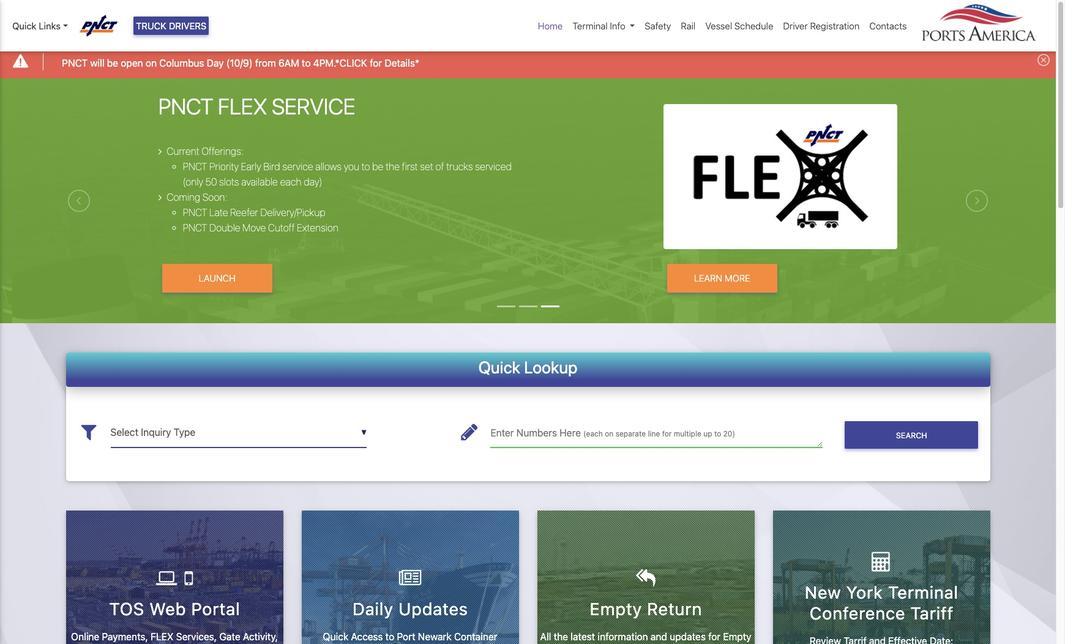 Task type: describe. For each thing, give the bounding box(es) containing it.
to inside the current offerings: pnct priority early bird service allows you to be the first set of trucks serviced (only 50 slots available each day)
[[362, 161, 370, 172]]

▼
[[361, 428, 367, 437]]

for inside the all the latest information and updates for empty
[[708, 631, 721, 642]]

quick for quick access to port newark container
[[323, 631, 349, 642]]

learn more link
[[667, 264, 777, 292]]

search
[[896, 431, 928, 440]]

slots
[[219, 176, 239, 187]]

rail
[[681, 20, 696, 31]]

quick links link
[[12, 19, 68, 33]]

be inside alert
[[107, 57, 118, 68]]

service
[[272, 93, 355, 119]]

current offerings: pnct priority early bird service allows you to be the first set of trucks serviced (only 50 slots available each day)
[[167, 146, 512, 187]]

pnct will be open on columbus day (10/9) from 6am to 4pm.*click for details* link
[[62, 55, 420, 70]]

quick links
[[12, 20, 61, 31]]

empty inside the all the latest information and updates for empty
[[723, 631, 752, 642]]

tariff
[[911, 603, 954, 623]]

numbers
[[517, 427, 557, 438]]

you
[[344, 161, 359, 172]]

web
[[149, 599, 186, 619]]

learn more
[[694, 273, 750, 284]]

service
[[282, 161, 313, 172]]

driver registration
[[783, 20, 860, 31]]

online payments, flex services, gate activity,
[[71, 631, 278, 644]]

terminal inside new york terminal conference tariff
[[888, 582, 959, 603]]

will
[[90, 57, 104, 68]]

and
[[651, 631, 667, 642]]

from
[[255, 57, 276, 68]]

quick access to port newark container
[[323, 631, 497, 644]]

updates
[[670, 631, 706, 642]]

safety
[[645, 20, 671, 31]]

angle right image
[[158, 146, 162, 156]]

new york terminal conference tariff
[[805, 582, 959, 623]]

york
[[846, 582, 883, 603]]

serviced
[[475, 161, 512, 172]]

pnct will be open on columbus day (10/9) from 6am to 4pm.*click for details*
[[62, 57, 420, 68]]

contacts
[[870, 20, 907, 31]]

all
[[540, 631, 551, 642]]

activity,
[[243, 631, 278, 642]]

container
[[454, 631, 497, 642]]

learn
[[694, 273, 723, 284]]

day)
[[304, 176, 322, 187]]

drivers
[[169, 20, 207, 31]]

of
[[436, 161, 444, 172]]

vessel schedule link
[[701, 14, 778, 38]]

to inside quick access to port newark container
[[386, 631, 394, 642]]

daily updates
[[352, 599, 468, 619]]

return
[[647, 599, 702, 619]]

terminal info
[[573, 20, 626, 31]]

coming soon: pnct late reefer delivery/pickup pnct double move cutoff extension
[[167, 192, 339, 233]]

daily
[[352, 599, 393, 619]]

be inside the current offerings: pnct priority early bird service allows you to be the first set of trucks serviced (only 50 slots available each day)
[[372, 161, 384, 172]]

vessel schedule
[[706, 20, 774, 31]]

reefer
[[230, 207, 258, 218]]

quick for quick lookup
[[479, 357, 520, 377]]

soon:
[[203, 192, 227, 203]]

lookup
[[524, 357, 578, 377]]

4pm.*click
[[313, 57, 367, 68]]

gate
[[219, 631, 240, 642]]

(10/9)
[[226, 57, 253, 68]]

vessel
[[706, 20, 732, 31]]

priority
[[210, 161, 239, 172]]

safety link
[[640, 14, 676, 38]]

home link
[[533, 14, 568, 38]]

available
[[241, 176, 278, 187]]

for inside pnct will be open on columbus day (10/9) from 6am to 4pm.*click for details* link
[[370, 57, 382, 68]]

cutoff
[[268, 222, 295, 233]]

registration
[[810, 20, 860, 31]]

the inside the current offerings: pnct priority early bird service allows you to be the first set of trucks serviced (only 50 slots available each day)
[[386, 161, 400, 172]]

late
[[210, 207, 228, 218]]



Task type: locate. For each thing, give the bounding box(es) containing it.
1 vertical spatial for
[[662, 429, 672, 438]]

1 horizontal spatial empty
[[723, 631, 752, 642]]

2 horizontal spatial quick
[[479, 357, 520, 377]]

to left port
[[386, 631, 394, 642]]

new
[[805, 582, 841, 603]]

50
[[205, 176, 217, 187]]

quick
[[12, 20, 36, 31], [479, 357, 520, 377], [323, 631, 349, 642]]

for
[[370, 57, 382, 68], [662, 429, 672, 438], [708, 631, 721, 642]]

close image
[[1038, 54, 1050, 66]]

tos
[[109, 599, 144, 619]]

on inside enter numbers here (each on separate line for multiple up to 20)
[[605, 429, 614, 438]]

for left details*
[[370, 57, 382, 68]]

1 horizontal spatial be
[[372, 161, 384, 172]]

pnct
[[62, 57, 88, 68], [158, 93, 213, 119], [183, 161, 207, 172], [183, 207, 207, 218], [183, 222, 207, 233]]

delivery/pickup
[[261, 207, 326, 218]]

truck drivers
[[136, 20, 207, 31]]

quick for quick links
[[12, 20, 36, 31]]

the
[[386, 161, 400, 172], [554, 631, 568, 642]]

angle right image
[[158, 192, 162, 202]]

empty
[[590, 599, 642, 619], [723, 631, 752, 642]]

quick inside quick access to port newark container
[[323, 631, 349, 642]]

allows
[[315, 161, 342, 172]]

bird
[[264, 161, 280, 172]]

0 horizontal spatial be
[[107, 57, 118, 68]]

quick left links
[[12, 20, 36, 31]]

enter numbers here (each on separate line for multiple up to 20)
[[491, 427, 735, 438]]

0 horizontal spatial terminal
[[573, 20, 608, 31]]

quick left access
[[323, 631, 349, 642]]

pnct down columbus
[[158, 93, 213, 119]]

be right the will
[[107, 57, 118, 68]]

0 vertical spatial flex
[[218, 93, 267, 119]]

offerings:
[[202, 146, 244, 157]]

pnct left the will
[[62, 57, 88, 68]]

1 horizontal spatial flex
[[218, 93, 267, 119]]

for right line
[[662, 429, 672, 438]]

open
[[121, 57, 143, 68]]

truck drivers link
[[133, 17, 209, 35]]

details*
[[385, 57, 420, 68]]

each
[[280, 176, 302, 187]]

flex down the web
[[151, 631, 174, 642]]

0 vertical spatial terminal
[[573, 20, 608, 31]]

on inside alert
[[146, 57, 157, 68]]

double
[[210, 222, 240, 233]]

to
[[302, 57, 311, 68], [362, 161, 370, 172], [714, 429, 721, 438], [386, 631, 394, 642]]

access
[[351, 631, 383, 642]]

flex
[[218, 93, 267, 119], [151, 631, 174, 642]]

(each
[[584, 429, 603, 438]]

tos web portal
[[109, 599, 240, 619]]

on right (each
[[605, 429, 614, 438]]

1 horizontal spatial on
[[605, 429, 614, 438]]

to right you
[[362, 161, 370, 172]]

the inside the all the latest information and updates for empty
[[554, 631, 568, 642]]

0 vertical spatial be
[[107, 57, 118, 68]]

latest
[[571, 631, 595, 642]]

search button
[[845, 421, 979, 449]]

0 vertical spatial on
[[146, 57, 157, 68]]

2 vertical spatial quick
[[323, 631, 349, 642]]

driver registration link
[[778, 14, 865, 38]]

1 horizontal spatial the
[[554, 631, 568, 642]]

info
[[610, 20, 626, 31]]

to inside enter numbers here (each on separate line for multiple up to 20)
[[714, 429, 721, 438]]

move
[[243, 222, 266, 233]]

20)
[[723, 429, 735, 438]]

conference
[[810, 603, 906, 623]]

separate
[[616, 429, 646, 438]]

contacts link
[[865, 14, 912, 38]]

0 horizontal spatial quick
[[12, 20, 36, 31]]

to inside pnct will be open on columbus day (10/9) from 6am to 4pm.*click for details* link
[[302, 57, 311, 68]]

pnct inside the current offerings: pnct priority early bird service allows you to be the first set of trucks serviced (only 50 slots available each day)
[[183, 161, 207, 172]]

pnct will be open on columbus day (10/9) from 6am to 4pm.*click for details* alert
[[0, 45, 1056, 78]]

on right open
[[146, 57, 157, 68]]

pnct left double
[[183, 222, 207, 233]]

more
[[725, 273, 750, 284]]

launch button
[[162, 264, 272, 292]]

flex down pnct will be open on columbus day (10/9) from 6am to 4pm.*click for details*
[[218, 93, 267, 119]]

extension
[[297, 222, 339, 233]]

early
[[241, 161, 261, 172]]

0 horizontal spatial on
[[146, 57, 157, 68]]

2 horizontal spatial for
[[708, 631, 721, 642]]

0 horizontal spatial flex
[[151, 631, 174, 642]]

None text field
[[111, 418, 367, 448]]

newark
[[418, 631, 452, 642]]

information
[[598, 631, 648, 642]]

1 vertical spatial be
[[372, 161, 384, 172]]

0 horizontal spatial the
[[386, 161, 400, 172]]

columbus
[[159, 57, 204, 68]]

schedule
[[735, 20, 774, 31]]

coming
[[167, 192, 200, 203]]

trucks
[[446, 161, 473, 172]]

1 vertical spatial quick
[[479, 357, 520, 377]]

multiple
[[674, 429, 702, 438]]

0 vertical spatial for
[[370, 57, 382, 68]]

links
[[39, 20, 61, 31]]

to right 6am
[[302, 57, 311, 68]]

None text field
[[491, 418, 823, 448]]

0 vertical spatial quick
[[12, 20, 36, 31]]

(only
[[183, 176, 203, 187]]

2 vertical spatial for
[[708, 631, 721, 642]]

0 horizontal spatial for
[[370, 57, 382, 68]]

line
[[648, 429, 660, 438]]

1 vertical spatial the
[[554, 631, 568, 642]]

flex inside online payments, flex services, gate activity,
[[151, 631, 174, 642]]

terminal up the tariff
[[888, 582, 959, 603]]

all the latest information and updates for empty
[[540, 631, 752, 644]]

port
[[397, 631, 415, 642]]

pnct up the (only
[[183, 161, 207, 172]]

online
[[71, 631, 99, 642]]

day
[[207, 57, 224, 68]]

quick lookup
[[479, 357, 578, 377]]

services,
[[176, 631, 217, 642]]

driver
[[783, 20, 808, 31]]

quick left the lookup
[[479, 357, 520, 377]]

0 horizontal spatial empty
[[590, 599, 642, 619]]

empty up information
[[590, 599, 642, 619]]

1 vertical spatial flex
[[151, 631, 174, 642]]

up
[[704, 429, 712, 438]]

1 horizontal spatial for
[[662, 429, 672, 438]]

terminal info link
[[568, 14, 640, 38]]

launch
[[199, 273, 236, 284]]

here
[[560, 427, 581, 438]]

be right you
[[372, 161, 384, 172]]

empty right the updates
[[723, 631, 752, 642]]

the right all
[[554, 631, 568, 642]]

current
[[167, 146, 199, 157]]

the left first
[[386, 161, 400, 172]]

0 vertical spatial the
[[386, 161, 400, 172]]

set
[[420, 161, 433, 172]]

pnct down coming
[[183, 207, 207, 218]]

1 vertical spatial empty
[[723, 631, 752, 642]]

terminal left the info
[[573, 20, 608, 31]]

home
[[538, 20, 563, 31]]

pnct flex service
[[158, 93, 355, 119]]

1 horizontal spatial terminal
[[888, 582, 959, 603]]

0 vertical spatial empty
[[590, 599, 642, 619]]

on for separate
[[605, 429, 614, 438]]

1 vertical spatial on
[[605, 429, 614, 438]]

on for columbus
[[146, 57, 157, 68]]

for inside enter numbers here (each on separate line for multiple up to 20)
[[662, 429, 672, 438]]

portal
[[191, 599, 240, 619]]

to right up on the bottom right of the page
[[714, 429, 721, 438]]

1 vertical spatial terminal
[[888, 582, 959, 603]]

1 horizontal spatial quick
[[323, 631, 349, 642]]

flexible service image
[[0, 78, 1056, 392]]

for right the updates
[[708, 631, 721, 642]]

pnct inside pnct will be open on columbus day (10/9) from 6am to 4pm.*click for details* link
[[62, 57, 88, 68]]



Task type: vqa. For each thing, say whether or not it's contained in the screenshot.
the inside Current Offerings: Pnct Priority Early Bird Service Allows You To Be The First Set Of Trucks Serviced (Only 50 Slots Available Each Day)
yes



